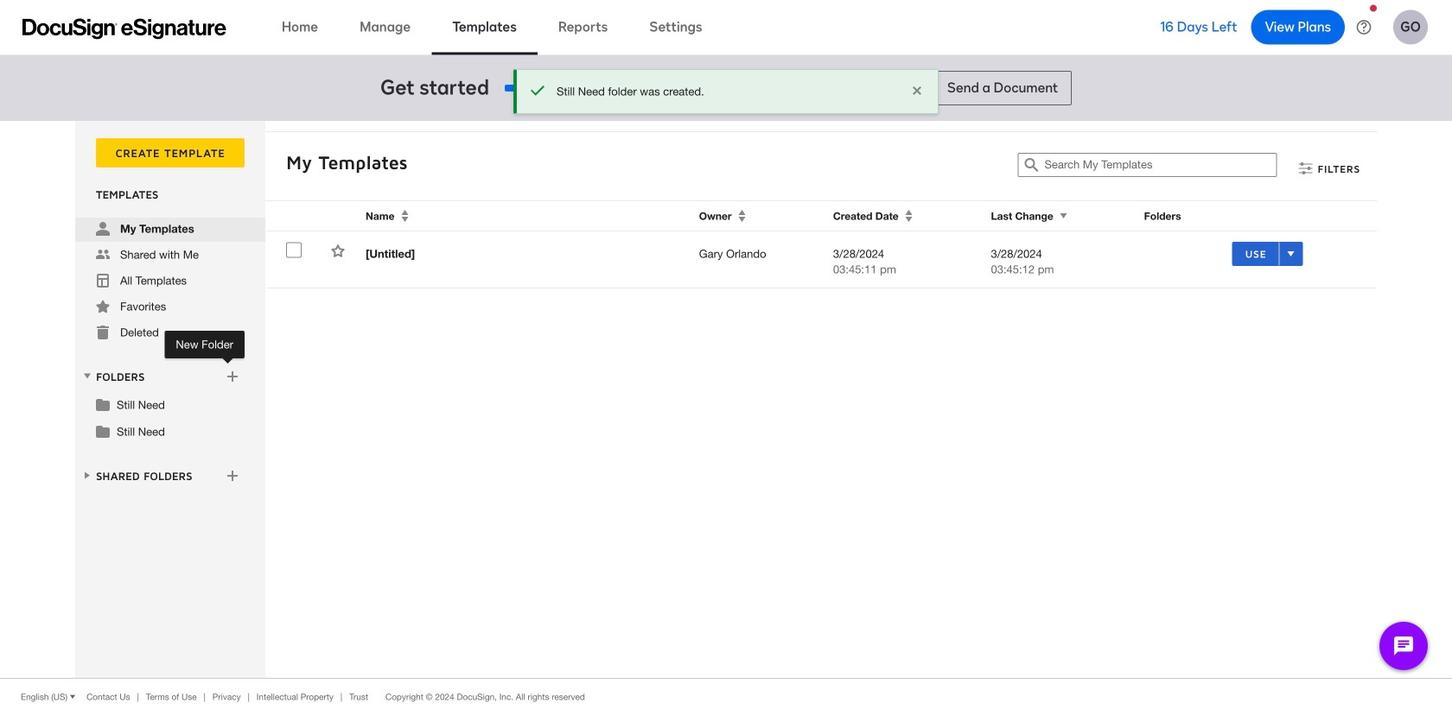 Task type: vqa. For each thing, say whether or not it's contained in the screenshot.
DOCUSIGN ESIGNATURE image
yes



Task type: locate. For each thing, give the bounding box(es) containing it.
secondary navigation region
[[75, 121, 1382, 679]]

status
[[557, 84, 898, 99]]

star filled image
[[96, 300, 110, 314]]

view folders image
[[80, 369, 94, 383]]

tooltip
[[165, 331, 245, 359]]

folder image
[[96, 424, 110, 438]]

templates image
[[96, 274, 110, 288]]



Task type: describe. For each thing, give the bounding box(es) containing it.
more info region
[[0, 679, 1452, 716]]

view shared folders image
[[80, 469, 94, 483]]

folder image
[[96, 398, 110, 412]]

shared image
[[96, 248, 110, 262]]

tooltip inside the secondary navigation region
[[165, 331, 245, 359]]

trash image
[[96, 326, 110, 340]]

add [untitled] to favorites image
[[331, 244, 345, 258]]

docusign esignature image
[[22, 19, 227, 39]]

user image
[[96, 222, 110, 236]]

Search My Templates text field
[[1045, 154, 1276, 176]]



